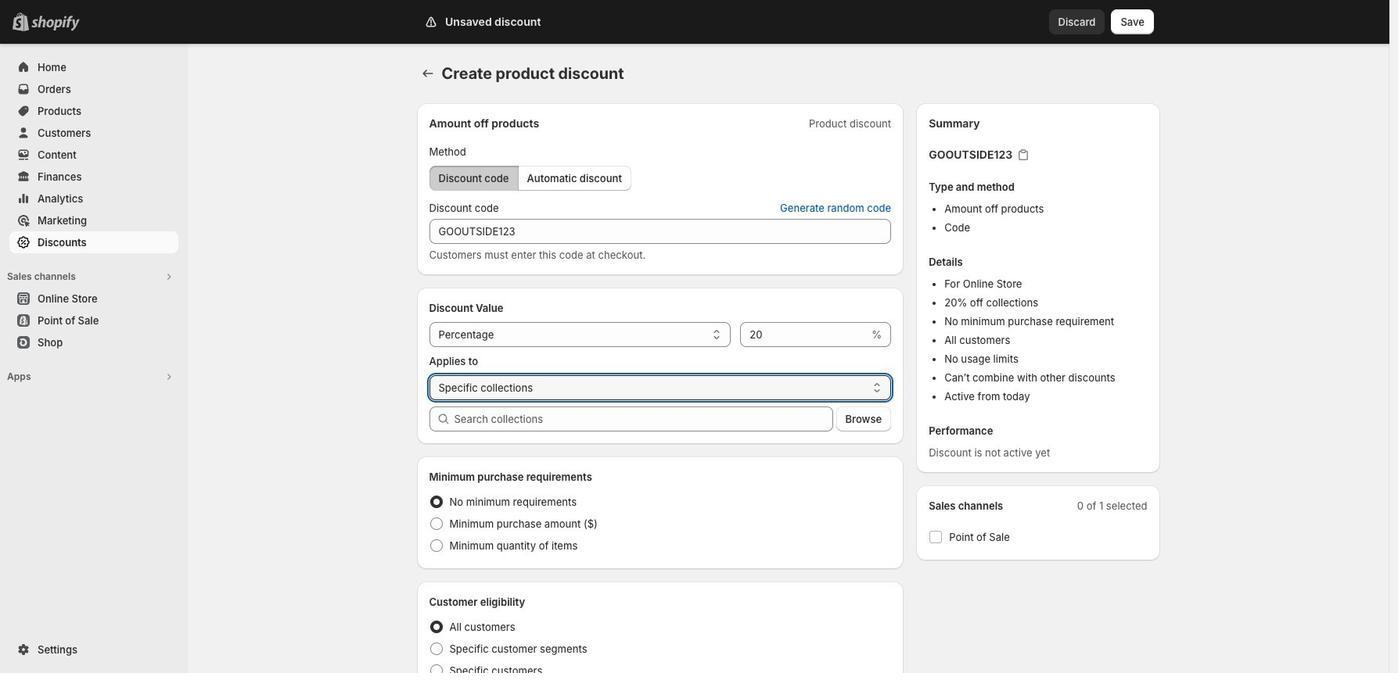 Task type: vqa. For each thing, say whether or not it's contained in the screenshot.
shopify image
yes



Task type: describe. For each thing, give the bounding box(es) containing it.
Search collections text field
[[454, 407, 833, 432]]



Task type: locate. For each thing, give the bounding box(es) containing it.
None text field
[[429, 219, 891, 244], [740, 322, 869, 347], [429, 219, 891, 244], [740, 322, 869, 347]]

shopify image
[[31, 16, 80, 31]]



